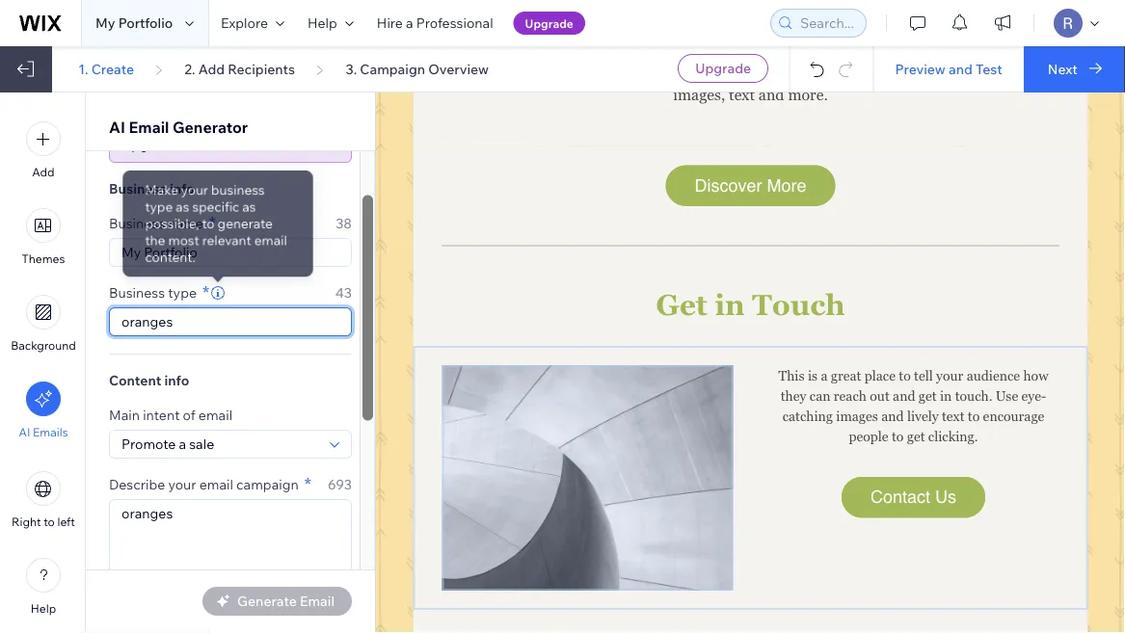 Task type: locate. For each thing, give the bounding box(es) containing it.
info up main intent of email
[[164, 372, 189, 389]]

2 as from the left
[[241, 201, 253, 216]]

0 vertical spatial lively
[[481, 22, 517, 40]]

0 horizontal spatial of
[[183, 407, 196, 424]]

business down the content.
[[109, 285, 165, 301]]

use
[[451, 22, 477, 40], [996, 388, 1019, 404]]

help down right to left
[[31, 602, 56, 616]]

1 horizontal spatial ai
[[109, 118, 125, 137]]

to down double
[[826, 44, 839, 61]]

1 horizontal spatial a
[[821, 368, 828, 384]]

help left hire
[[308, 14, 337, 31]]

in left touch.
[[941, 388, 952, 404]]

3 business from the top
[[109, 285, 165, 301]]

0 vertical spatial of
[[988, 44, 1002, 61]]

2 horizontal spatial of
[[1043, 65, 1056, 82]]

can
[[810, 388, 831, 404]]

and
[[572, 22, 598, 40], [757, 44, 783, 61], [931, 44, 957, 61], [949, 60, 973, 77], [574, 65, 600, 82], [759, 86, 785, 104], [893, 388, 916, 404], [882, 409, 904, 424]]

info for business info
[[170, 180, 195, 197]]

lively inside the use lively images and catchy text to tell your story. double click any text box to add your own content, then change the colors, fonts and more to suit the look and feel of your brand. easily drag and drop elements anywhere on this template to change the position of images, text and more.
[[481, 22, 517, 40]]

use up encourage
[[996, 388, 1019, 404]]

info
[[170, 180, 195, 197], [164, 372, 189, 389]]

1 vertical spatial use
[[996, 388, 1019, 404]]

your up specific
[[184, 185, 209, 200]]

get left clicking.
[[908, 429, 926, 444]]

to left left
[[44, 515, 55, 530]]

2 vertical spatial upgrade
[[122, 136, 177, 153]]

business up business name *
[[109, 180, 167, 197]]

get in touch
[[656, 289, 846, 322]]

0 vertical spatial use
[[451, 22, 477, 40]]

lively up own
[[481, 22, 517, 40]]

of right position
[[1043, 65, 1056, 82]]

help button up the 3.
[[296, 0, 365, 46]]

1 vertical spatial images
[[837, 409, 879, 424]]

text up look
[[915, 22, 941, 40]]

*
[[209, 212, 216, 233], [203, 281, 209, 303], [305, 473, 312, 495]]

2 horizontal spatial upgrade
[[696, 60, 752, 77]]

0 vertical spatial a
[[406, 14, 414, 31]]

contact
[[871, 488, 931, 507]]

0 vertical spatial info
[[170, 180, 195, 197]]

0 horizontal spatial help
[[31, 602, 56, 616]]

* up business type field
[[203, 281, 209, 303]]

email right intent
[[199, 407, 233, 424]]

how
[[1024, 368, 1049, 384]]

0 horizontal spatial add
[[32, 165, 55, 179]]

1 as from the left
[[179, 201, 191, 216]]

as up possible,
[[179, 201, 191, 216]]

1 horizontal spatial of
[[988, 44, 1002, 61]]

your up position
[[1005, 44, 1036, 61]]

1 vertical spatial add
[[32, 165, 55, 179]]

1 vertical spatial a
[[821, 368, 828, 384]]

elements
[[639, 65, 701, 82]]

business type *
[[109, 281, 209, 303]]

0 horizontal spatial lively
[[481, 22, 517, 40]]

people
[[849, 429, 889, 444]]

your
[[722, 22, 753, 40], [1019, 22, 1051, 40], [1005, 44, 1036, 61], [184, 185, 209, 200], [937, 368, 964, 384], [168, 477, 196, 493]]

next button
[[1024, 46, 1126, 93]]

1 vertical spatial in
[[941, 388, 952, 404]]

explore
[[221, 14, 268, 31]]

1 vertical spatial ai
[[19, 425, 30, 440]]

0 horizontal spatial email
[[129, 118, 169, 137]]

a
[[406, 14, 414, 31], [821, 368, 828, 384]]

add up 'themes' button
[[32, 165, 55, 179]]

drop
[[603, 65, 636, 82]]

2 vertical spatial business
[[109, 285, 165, 301]]

change up drop
[[592, 44, 640, 61]]

discover more
[[695, 176, 807, 195]]

0 vertical spatial change
[[592, 44, 640, 61]]

as up generate
[[241, 201, 253, 216]]

0 horizontal spatial tell
[[696, 22, 718, 40]]

0 horizontal spatial images
[[521, 22, 569, 40]]

lively up clicking.
[[908, 409, 939, 424]]

1 horizontal spatial upgrade button
[[678, 54, 769, 83]]

0 vertical spatial business
[[109, 180, 167, 197]]

images down reach
[[837, 409, 879, 424]]

1 vertical spatial upgrade
[[696, 60, 752, 77]]

email for upgrade
[[180, 136, 215, 153]]

1 horizontal spatial images
[[837, 409, 879, 424]]

2. add recipients link
[[185, 60, 295, 78]]

your up touch.
[[937, 368, 964, 384]]

1 vertical spatial email
[[199, 407, 233, 424]]

type inside business type *
[[168, 285, 197, 301]]

ai left emails
[[19, 425, 30, 440]]

email
[[129, 118, 169, 137], [180, 136, 215, 153]]

email left "plan"
[[180, 136, 215, 153]]

business inside business name *
[[109, 215, 165, 232]]

help button down right to left
[[26, 559, 61, 616]]

in right get on the right
[[715, 289, 745, 322]]

overview
[[429, 60, 489, 77]]

business for business info
[[109, 180, 167, 197]]

upgrade button up then
[[514, 12, 585, 35]]

email inside make your business type as specific as possible, to generate the most relevant email content.
[[252, 232, 282, 247]]

0 vertical spatial help
[[308, 14, 337, 31]]

0 vertical spatial images
[[521, 22, 569, 40]]

your inside make your business type as specific as possible, to generate the most relevant email content.
[[184, 185, 209, 200]]

0 horizontal spatial change
[[592, 44, 640, 61]]

preview
[[896, 60, 946, 77]]

* left 693
[[305, 473, 312, 495]]

ai
[[109, 118, 125, 137], [19, 425, 30, 440]]

ai down create
[[109, 118, 125, 137]]

to right place
[[899, 368, 911, 384]]

0 vertical spatial add
[[198, 60, 225, 77]]

images inside this is a great place to tell your audience how they can reach out and get in touch. use eye- catching images and lively text to encourage people to get clicking.
[[837, 409, 879, 424]]

the down any
[[872, 44, 894, 61]]

0 horizontal spatial in
[[715, 289, 745, 322]]

your inside describe your email campaign *
[[168, 477, 196, 493]]

possible,
[[150, 216, 201, 231]]

clicking.
[[929, 429, 979, 444]]

1.
[[78, 60, 88, 77]]

add
[[198, 60, 225, 77], [32, 165, 55, 179]]

themes
[[22, 252, 65, 266]]

0 vertical spatial ai
[[109, 118, 125, 137]]

1 horizontal spatial email
[[180, 136, 215, 153]]

make
[[150, 185, 181, 200]]

0 horizontal spatial as
[[179, 201, 191, 216]]

to inside make your business type as specific as possible, to generate the most relevant email content.
[[203, 216, 215, 231]]

1 horizontal spatial upgrade
[[525, 16, 574, 30]]

this is a great place to tell your audience how they can reach out and get in touch. use eye- catching images and lively text to encourage people to get clicking.
[[779, 368, 1049, 444]]

of
[[988, 44, 1002, 61], [1043, 65, 1056, 82], [183, 407, 196, 424]]

type down the content.
[[168, 285, 197, 301]]

0 horizontal spatial use
[[451, 22, 477, 40]]

0 vertical spatial upgrade
[[525, 16, 574, 30]]

tell up colors,
[[696, 22, 718, 40]]

hire a professional link
[[365, 0, 505, 46]]

tell right place
[[915, 368, 933, 384]]

1 horizontal spatial lively
[[908, 409, 939, 424]]

1 vertical spatial get
[[908, 429, 926, 444]]

a right hire
[[406, 14, 414, 31]]

then
[[558, 44, 589, 61]]

1 horizontal spatial use
[[996, 388, 1019, 404]]

type down the 'make'
[[150, 201, 176, 216]]

images,
[[674, 86, 726, 104]]

great
[[831, 368, 862, 384]]

0 vertical spatial help button
[[296, 0, 365, 46]]

ai emails
[[19, 425, 68, 440]]

1 vertical spatial upgrade button
[[678, 54, 769, 83]]

to down touch.
[[968, 409, 980, 424]]

upgrade up then
[[525, 16, 574, 30]]

images
[[521, 22, 569, 40], [837, 409, 879, 424]]

contact us
[[871, 488, 957, 507]]

tell inside this is a great place to tell your audience how they can reach out and get in touch. use eye- catching images and lively text to encourage people to get clicking.
[[915, 368, 933, 384]]

0 horizontal spatial a
[[406, 14, 414, 31]]

email down generate
[[252, 232, 282, 247]]

upgrade up images,
[[696, 60, 752, 77]]

1 vertical spatial tell
[[915, 368, 933, 384]]

text up clicking.
[[942, 409, 965, 424]]

get left touch.
[[919, 388, 937, 404]]

email left generator
[[129, 118, 169, 137]]

main
[[109, 407, 140, 424]]

of right intent
[[183, 407, 196, 424]]

images up the content,
[[521, 22, 569, 40]]

0 vertical spatial *
[[209, 212, 216, 233]]

lively
[[481, 22, 517, 40], [908, 409, 939, 424]]

* for business type *
[[203, 281, 209, 303]]

Business name field
[[116, 239, 345, 266]]

info up name
[[170, 180, 195, 197]]

ai email generator
[[109, 118, 248, 137]]

1 horizontal spatial change
[[906, 65, 954, 82]]

the
[[644, 44, 666, 61], [872, 44, 894, 61], [958, 65, 980, 82], [150, 232, 169, 247]]

1 horizontal spatial help button
[[296, 0, 365, 46]]

a inside this is a great place to tell your audience how they can reach out and get in touch. use eye- catching images and lively text to encourage people to get clicking.
[[821, 368, 828, 384]]

Search... field
[[795, 10, 860, 37]]

type
[[150, 201, 176, 216], [168, 285, 197, 301]]

business name *
[[109, 212, 216, 233]]

1 horizontal spatial add
[[198, 60, 225, 77]]

2 vertical spatial email
[[199, 477, 233, 493]]

1 business from the top
[[109, 180, 167, 197]]

double
[[799, 22, 848, 40]]

0 vertical spatial type
[[150, 201, 176, 216]]

your right describe
[[168, 477, 196, 493]]

None field
[[116, 431, 324, 458]]

1 horizontal spatial in
[[941, 388, 952, 404]]

upgrade button up images,
[[678, 54, 769, 83]]

help button
[[296, 0, 365, 46], [26, 559, 61, 616]]

business
[[109, 180, 167, 197], [109, 215, 165, 232], [109, 285, 165, 301]]

email left campaign
[[199, 477, 233, 493]]

and down out
[[882, 409, 904, 424]]

add right the '2.'
[[198, 60, 225, 77]]

1 vertical spatial business
[[109, 215, 165, 232]]

your right add
[[1019, 22, 1051, 40]]

tell
[[696, 22, 718, 40], [915, 368, 933, 384]]

change down look
[[906, 65, 954, 82]]

to inside button
[[44, 515, 55, 530]]

to down specific
[[203, 216, 215, 231]]

email
[[252, 232, 282, 247], [199, 407, 233, 424], [199, 477, 233, 493]]

* for business name *
[[209, 212, 216, 233]]

0 horizontal spatial help button
[[26, 559, 61, 616]]

content
[[109, 372, 161, 389]]

ai inside button
[[19, 425, 30, 440]]

add button
[[26, 122, 61, 179]]

1 vertical spatial of
[[1043, 65, 1056, 82]]

0 horizontal spatial upgrade button
[[514, 12, 585, 35]]

2 vertical spatial of
[[183, 407, 196, 424]]

position
[[983, 65, 1039, 82]]

1 vertical spatial *
[[203, 281, 209, 303]]

describe
[[109, 477, 165, 493]]

1 horizontal spatial tell
[[915, 368, 933, 384]]

a right is at the bottom right
[[821, 368, 828, 384]]

text up colors,
[[649, 22, 675, 40]]

1 horizontal spatial help
[[308, 14, 337, 31]]

next
[[1048, 60, 1078, 77]]

0 horizontal spatial ai
[[19, 425, 30, 440]]

encourage
[[984, 409, 1045, 424]]

use inside the use lively images and catchy text to tell your story. double click any text box to add your own content, then change the colors, fonts and more to suit the look and feel of your brand. easily drag and drop elements anywhere on this template to change the position of images, text and more.
[[451, 22, 477, 40]]

of right feel
[[988, 44, 1002, 61]]

business down business info
[[109, 215, 165, 232]]

is
[[808, 368, 818, 384]]

generate
[[218, 216, 269, 231]]

* right name
[[209, 212, 216, 233]]

0 vertical spatial email
[[252, 232, 282, 247]]

1 vertical spatial lively
[[908, 409, 939, 424]]

upgrade up business info
[[122, 136, 177, 153]]

generator
[[173, 118, 248, 137]]

2 business from the top
[[109, 215, 165, 232]]

1 horizontal spatial as
[[241, 201, 253, 216]]

1 vertical spatial type
[[168, 285, 197, 301]]

business inside business type *
[[109, 285, 165, 301]]

feel
[[960, 44, 985, 61]]

brand.
[[446, 65, 491, 82]]

text down anywhere
[[729, 86, 755, 104]]

1 vertical spatial info
[[164, 372, 189, 389]]

images inside the use lively images and catchy text to tell your story. double click any text box to add your own content, then change the colors, fonts and more to suit the look and feel of your brand. easily drag and drop elements anywhere on this template to change the position of images, text and more.
[[521, 22, 569, 40]]

0 vertical spatial tell
[[696, 22, 718, 40]]

name
[[168, 215, 203, 232]]

fonts
[[719, 44, 753, 61]]

use up own
[[451, 22, 477, 40]]

they
[[781, 388, 807, 404]]

upgrade email plan
[[122, 136, 246, 153]]

the up the content.
[[150, 232, 169, 247]]



Task type: describe. For each thing, give the bounding box(es) containing it.
plan
[[218, 136, 246, 153]]

hire
[[377, 14, 403, 31]]

your inside this is a great place to tell your audience how they can reach out and get in touch. use eye- catching images and lively text to encourage people to get clicking.
[[937, 368, 964, 384]]

campaign
[[360, 60, 425, 77]]

specific
[[194, 201, 238, 216]]

make your business type as specific as possible, to generate the most relevant email content.
[[150, 185, 282, 263]]

more
[[767, 176, 807, 195]]

box
[[944, 22, 969, 40]]

0 vertical spatial in
[[715, 289, 745, 322]]

info for content info
[[164, 372, 189, 389]]

38
[[336, 215, 352, 232]]

most
[[172, 232, 201, 247]]

business info
[[109, 180, 195, 197]]

text inside this is a great place to tell your audience how they can reach out and get in touch. use eye- catching images and lively text to encourage people to get clicking.
[[942, 409, 965, 424]]

anywhere
[[705, 65, 771, 82]]

1 vertical spatial help button
[[26, 559, 61, 616]]

right
[[12, 515, 41, 530]]

your up 'fonts'
[[722, 22, 753, 40]]

3. campaign overview
[[346, 60, 489, 77]]

get
[[656, 289, 708, 322]]

1. create link
[[78, 60, 134, 78]]

eye-
[[1022, 388, 1047, 404]]

3. campaign overview link
[[346, 60, 489, 78]]

discover
[[695, 176, 763, 195]]

add
[[990, 22, 1016, 40]]

type inside make your business type as specific as possible, to generate the most relevant email content.
[[150, 201, 176, 216]]

add inside button
[[32, 165, 55, 179]]

more
[[786, 44, 822, 61]]

background
[[11, 339, 76, 353]]

0 vertical spatial get
[[919, 388, 937, 404]]

background button
[[11, 295, 76, 353]]

and down then
[[574, 65, 600, 82]]

touch
[[753, 289, 846, 322]]

tell inside the use lively images and catchy text to tell your story. double click any text box to add your own content, then change the colors, fonts and more to suit the look and feel of your brand. easily drag and drop elements anywhere on this template to change the position of images, text and more.
[[696, 22, 718, 40]]

and down "story."
[[757, 44, 783, 61]]

1. create
[[78, 60, 134, 77]]

intent
[[143, 407, 180, 424]]

0 horizontal spatial upgrade
[[122, 136, 177, 153]]

email for ai
[[129, 118, 169, 137]]

test
[[976, 60, 1003, 77]]

main intent of email
[[109, 407, 233, 424]]

us
[[936, 488, 957, 507]]

catching
[[783, 409, 833, 424]]

business
[[212, 185, 262, 200]]

this
[[796, 65, 821, 82]]

professional
[[417, 14, 494, 31]]

my
[[96, 14, 115, 31]]

in inside this is a great place to tell your audience how they can reach out and get in touch. use eye- catching images and lively text to encourage people to get clicking.
[[941, 388, 952, 404]]

more.
[[789, 86, 828, 104]]

business for business type *
[[109, 285, 165, 301]]

any
[[887, 22, 911, 40]]

and up then
[[572, 22, 598, 40]]

right to left button
[[12, 472, 75, 530]]

out
[[870, 388, 890, 404]]

email inside describe your email campaign *
[[199, 477, 233, 493]]

colors,
[[670, 44, 715, 61]]

create
[[91, 60, 134, 77]]

relevant
[[203, 232, 249, 247]]

the down feel
[[958, 65, 980, 82]]

content.
[[150, 248, 197, 263]]

Describe your email campaign text field
[[110, 501, 351, 612]]

portfolio
[[118, 14, 173, 31]]

lively inside this is a great place to tell your audience how they can reach out and get in touch. use eye- catching images and lively text to encourage people to get clicking.
[[908, 409, 939, 424]]

content,
[[498, 44, 554, 61]]

drag
[[539, 65, 570, 82]]

look
[[898, 44, 927, 61]]

the up elements
[[644, 44, 666, 61]]

use lively images and catchy text to tell your story. double click any text box to add your own content, then change the colors, fonts and more to suit the look and feel of your brand. easily drag and drop elements anywhere on this template to change the position of images, text and more.
[[446, 22, 1060, 104]]

and down the 'on'
[[759, 86, 785, 104]]

use inside this is a great place to tell your audience how they can reach out and get in touch. use eye- catching images and lively text to encourage people to get clicking.
[[996, 388, 1019, 404]]

place
[[865, 368, 896, 384]]

campaign
[[236, 477, 299, 493]]

suit
[[843, 44, 868, 61]]

2. add recipients
[[185, 60, 295, 77]]

upgrade email plan link
[[122, 136, 340, 153]]

to up feel
[[973, 22, 987, 40]]

content info
[[109, 372, 189, 389]]

and left test
[[949, 60, 973, 77]]

describe your email campaign *
[[109, 473, 312, 495]]

the inside make your business type as specific as possible, to generate the most relevant email content.
[[150, 232, 169, 247]]

hire a professional
[[377, 14, 494, 31]]

43
[[335, 285, 352, 301]]

to down look
[[889, 65, 902, 82]]

left
[[57, 515, 75, 530]]

ai for ai email generator
[[109, 118, 125, 137]]

catchy
[[602, 22, 646, 40]]

2 vertical spatial *
[[305, 473, 312, 495]]

1 vertical spatial change
[[906, 65, 954, 82]]

my portfolio
[[96, 14, 173, 31]]

emails
[[33, 425, 68, 440]]

business for business name *
[[109, 215, 165, 232]]

and down the box
[[931, 44, 957, 61]]

ai for ai emails
[[19, 425, 30, 440]]

to up colors,
[[679, 22, 693, 40]]

1 vertical spatial help
[[31, 602, 56, 616]]

right to left
[[12, 515, 75, 530]]

own
[[466, 44, 494, 61]]

0 vertical spatial upgrade button
[[514, 12, 585, 35]]

to right people
[[892, 429, 904, 444]]

693
[[328, 477, 352, 493]]

story.
[[756, 22, 795, 40]]

3.
[[346, 60, 357, 77]]

contact us link
[[842, 478, 986, 518]]

template
[[825, 65, 885, 82]]

and right out
[[893, 388, 916, 404]]

Business type field
[[116, 309, 345, 336]]

reach
[[834, 388, 867, 404]]

on
[[774, 65, 792, 82]]

this
[[779, 368, 805, 384]]

recipients
[[228, 60, 295, 77]]



Task type: vqa. For each thing, say whether or not it's contained in the screenshot.
1st the Booking from the bottom
no



